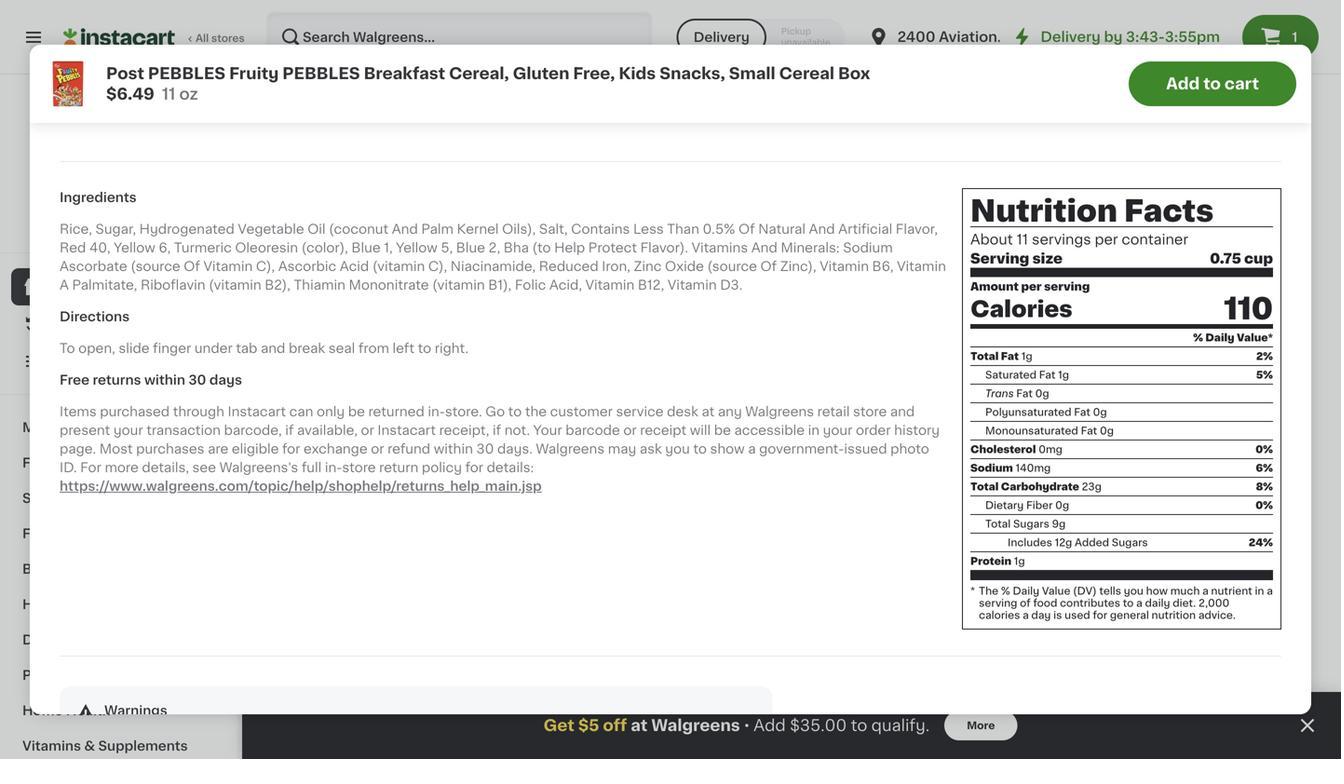 Task type: describe. For each thing, give the bounding box(es) containing it.
any inside 4 buy any 2, save $0.50 pop-tarts toaster pastries, breakfast foods, kids snacks, frosted strawberry
[[655, 419, 674, 429]]

cereal inside cocoa puffs chocolate breakfast cereal with whole grains 10.4 oz
[[1156, 20, 1199, 33]]

0 vertical spatial 12 oz
[[626, 64, 652, 74]]

kids inside '$ 6 post pebbles fruity pebbles breakfast cereal, gluten free, kids snacks, small cereal box'
[[453, 473, 481, 486]]

home
[[22, 704, 63, 717]]

99 for buy
[[998, 393, 1012, 403]]

nut for free
[[725, 2, 749, 15]]

devour
[[973, 0, 1031, 4]]

pastries, inside pop-tarts toaster pastries, breakfast foods, kids snacks, frosted strawberry
[[973, 454, 1029, 467]]

general
[[266, 2, 317, 15]]

*
[[971, 586, 976, 596]]

instacart logo image
[[63, 26, 175, 48]]

tarts inside pop-tarts toaster pastries, breakfast foods, kids snacks, frosted strawberry
[[1004, 435, 1036, 448]]

walgreens up sugar, on the left of the page
[[83, 185, 154, 198]]

0 vertical spatial store
[[853, 405, 887, 418]]

accessible
[[735, 424, 805, 437]]

11 inside post pebbles fruity pebbles breakfast cereal, gluten free, kids snacks, small cereal box $6.49 11 oz
[[162, 86, 176, 102]]

view
[[1093, 611, 1125, 624]]

vitamin down iron,
[[586, 278, 635, 291]]

12 for pop-tarts toaster pastries, breakfast foods, kids snacks, frosted strawberry
[[973, 508, 984, 518]]

fat up the monounsaturated
[[1074, 407, 1091, 417]]

by
[[1104, 30, 1123, 44]]

1 horizontal spatial (3.38k)
[[1215, 474, 1254, 485]]

satisfaction
[[78, 226, 141, 236]]

with inside cocoa puffs chocolate breakfast cereal with whole grains 10.4 oz
[[1202, 20, 1230, 33]]

1 horizontal spatial (vitamin
[[372, 260, 425, 273]]

1 button
[[1243, 15, 1319, 60]]

vitamin down the flavor,
[[897, 260, 947, 273]]

0 vertical spatial daily
[[1206, 333, 1235, 343]]

may
[[608, 442, 637, 455]]

7
[[810, 392, 822, 412]]

protein
[[971, 556, 1012, 566]]

acid
[[340, 260, 369, 273]]

24%
[[1249, 538, 1274, 548]]

puffs inside general mills reese's puffs chocolatey peanut butter kids breakfast cereal 11.5 oz
[[409, 2, 443, 15]]

marie callender's chicken pot pie, frozen meal
[[280, 0, 433, 42]]

breakfast,
[[799, 491, 865, 504]]

nutrition facts about 11 servings per container
[[971, 197, 1214, 247]]

sauce
[[504, 29, 544, 42]]

breakfast inside honey nut cheerios heart healthy gluten free breakfast cereal
[[1178, 454, 1241, 467]]

1 horizontal spatial sugars
[[1112, 538, 1148, 548]]

kids inside 7 buy any 3, save $5 frosted flakes breakfast cereal, kids cereal, family breakfast, original
[[915, 454, 943, 467]]

meal inside devour white cheddar mac & cheese with smoked bacon frozen meal
[[1020, 47, 1052, 60]]

healthy inside honey nut cheerios heart healthy gluten free breakfast cereal
[[1186, 435, 1238, 448]]

kellogg's froot loops cereal, sweetened multi-grain, with marshmallows button
[[884, 0, 1076, 87]]

buy inside 7 buy any 3, save $5 frosted flakes breakfast cereal, kids cereal, family breakfast, original
[[805, 419, 826, 429]]

3:55pm
[[1165, 30, 1221, 44]]

toaster inside pop-tarts toaster pastries, breakfast foods, kids snacks, frosted strawberry
[[1039, 435, 1088, 448]]

d3.
[[720, 278, 743, 291]]

cholesterol
[[971, 444, 1036, 455]]

product group containing healthy choice café steamers beef merlot frozen meal
[[799, 0, 958, 93]]

meal inside healthy choice café steamers beef merlot frozen meal
[[847, 29, 878, 42]]

11 oz inside item carousel region
[[453, 472, 476, 482]]

1 your from the left
[[113, 424, 143, 437]]

in down chocolatey
[[316, 76, 326, 86]]

2 yellow from the left
[[396, 241, 438, 254]]

1 horizontal spatial of
[[739, 222, 755, 236]]

calories
[[971, 298, 1073, 320]]

$0.50
[[716, 419, 747, 429]]

return
[[379, 461, 419, 474]]

it
[[82, 318, 91, 331]]

honey nut cheerios gluten free cereal in a cup, single serve cereal cup
[[678, 2, 859, 52]]

all stores
[[196, 33, 245, 43]]

vitamin down turmeric in the top left of the page
[[204, 260, 253, 273]]

product group containing stouffer's lasagna with meat & sauce frozen meal
[[453, 0, 611, 131]]

ct
[[986, 508, 997, 518]]

mac
[[1033, 10, 1061, 23]]

a
[[60, 278, 69, 291]]

product group containing 7
[[799, 224, 958, 576]]

kids inside pop-tarts toaster pastries, breakfast foods, kids snacks, frosted strawberry
[[1020, 473, 1049, 486]]

oz down instacart logo
[[83, 74, 96, 84]]

100% satisfaction guarantee
[[48, 226, 197, 236]]

home health
[[22, 704, 111, 717]]

2 horizontal spatial (vitamin
[[432, 278, 485, 291]]

0 vertical spatial %
[[1194, 333, 1204, 343]]

a up view all (10+)
[[1137, 598, 1143, 608]]

many inside item carousel region
[[1165, 508, 1194, 518]]

0 horizontal spatial sugars
[[1014, 519, 1050, 529]]

11 inside item carousel region
[[453, 472, 462, 482]]

0 horizontal spatial and
[[392, 222, 418, 236]]

cup
[[765, 39, 792, 52]]

oz down the meat on the top of page
[[477, 83, 489, 93]]

5 for buy any 2, save $1
[[983, 392, 996, 412]]

stouffer's lasagna with meat & sauce frozen meal
[[453, 10, 608, 60]]

$ for honey nut cheerios heart healthy gluten free breakfast cereal
[[1150, 393, 1157, 403]]

servings
[[1032, 233, 1092, 247]]

red
[[60, 241, 86, 254]]

2 vertical spatial 1g
[[1014, 556, 1026, 566]]

oz left 1.8
[[639, 64, 652, 74]]

any inside 7 buy any 3, save $5 frosted flakes breakfast cereal, kids cereal, family breakfast, original
[[828, 419, 848, 429]]

save for 7
[[862, 419, 887, 429]]

id.
[[60, 461, 77, 474]]

devour white cheddar mac & cheese with smoked bacon frozen meal button
[[973, 0, 1131, 77]]

vitamin left b6,
[[820, 260, 869, 273]]

frozen inside stouffer's lasagna with meat & sauce frozen meal
[[548, 29, 592, 42]]

$ inside '$ 6 post pebbles fruity pebbles breakfast cereal, gluten free, kids snacks, small cereal box'
[[457, 393, 463, 403]]

daily
[[1145, 598, 1171, 608]]

2 vertical spatial total
[[986, 519, 1011, 529]]

2 (source from the left
[[708, 260, 757, 273]]

10.5 for lucky charms gluten free breakfast cereal with marshmallows
[[60, 74, 81, 84]]

meat
[[453, 29, 486, 42]]

pebbles up the days. on the left
[[486, 417, 547, 430]]

1 vertical spatial for
[[465, 461, 484, 474]]

2 blue from the left
[[456, 241, 485, 254]]

pop-tarts toaster pastries, breakfast foods, kids snacks, frosted strawberry
[[973, 435, 1103, 504]]

b6,
[[873, 260, 894, 273]]

1 vertical spatial store
[[342, 461, 376, 474]]

10.5 oz for marshmallows
[[60, 74, 96, 84]]

merlot
[[900, 10, 942, 23]]

0 vertical spatial be
[[348, 405, 365, 418]]

pebbles down the go
[[453, 435, 514, 448]]

1 horizontal spatial instacart
[[378, 424, 436, 437]]

fruity inside post pebbles fruity pebbles breakfast cereal, gluten free, kids snacks, small cereal box $6.49 11 oz
[[229, 66, 279, 82]]

stouffer's for cheese
[[626, 10, 690, 23]]

& down page.
[[81, 457, 92, 470]]

general mills reese's puffs chocolatey peanut butter kids breakfast cereal 11.5 oz
[[266, 2, 443, 67]]

1 if from the left
[[285, 424, 294, 437]]

oz right the 10
[[814, 64, 826, 74]]

to right left
[[418, 342, 432, 355]]

1 horizontal spatial and
[[752, 241, 778, 254]]

any down polyunsaturated
[[1002, 419, 1021, 429]]

bha
[[504, 241, 529, 254]]

0 vertical spatial many in stock
[[284, 76, 358, 86]]

food & pantry link
[[11, 516, 226, 552]]

total for dietary fiber 0g
[[971, 482, 999, 492]]

with inside lucky charms gluten free breakfast cereal with marshmallows
[[171, 20, 199, 33]]

100%
[[48, 226, 76, 236]]

add to cart
[[1167, 76, 1260, 92]]

0 horizontal spatial vitamins
[[22, 740, 81, 753]]

2, inside 4 buy any 2, save $0.50 pop-tarts toaster pastries, breakfast foods, kids snacks, frosted strawberry
[[677, 419, 686, 429]]

& inside stouffer's macaroni & cheese frozen meal
[[758, 10, 768, 23]]

(dv)
[[1073, 586, 1097, 596]]

seal
[[329, 342, 355, 355]]

$1
[[1063, 419, 1074, 429]]

healthy inside healthy choice café steamers beef merlot frozen meal
[[799, 0, 851, 4]]

1 vertical spatial be
[[714, 424, 731, 437]]

2 horizontal spatial and
[[809, 222, 835, 236]]

pastries, inside 4 buy any 2, save $0.50 pop-tarts toaster pastries, breakfast foods, kids snacks, frosted strawberry
[[626, 454, 682, 467]]

cereal inside lucky charms gluten free breakfast cereal with marshmallows
[[125, 20, 168, 33]]

product group containing stouffer's macaroni & cheese frozen meal
[[626, 0, 784, 112]]

$ 5 99 for buy
[[976, 392, 1012, 412]]

breakfast inside the 6 cinnamon toast crunch breakfast cereal
[[280, 435, 342, 448]]

gluten inside lucky charms gluten free breakfast cereal with marshmallows
[[157, 2, 201, 15]]

cereal, down flakes on the right of the page
[[865, 454, 911, 467]]

includes
[[1008, 538, 1053, 548]]

cheerios for cup,
[[752, 2, 811, 15]]

trans
[[986, 388, 1014, 399]]

1 vertical spatial stock
[[1209, 508, 1238, 518]]

choice
[[854, 0, 901, 4]]

0 horizontal spatial in-
[[325, 461, 342, 474]]

oz inside cocoa puffs chocolate breakfast cereal with whole grains 10.4 oz
[[1115, 57, 1127, 67]]

walgreens logo image
[[78, 97, 160, 179]]

5 for honey nut cheerios heart healthy gluten free breakfast cereal
[[1157, 392, 1170, 412]]

cereal, up breakfast,
[[799, 473, 845, 486]]

amount
[[971, 281, 1019, 292]]

honey for free
[[678, 2, 722, 15]]

get
[[544, 718, 575, 734]]

more
[[105, 461, 139, 474]]

oz down exchange
[[293, 471, 305, 481]]

fat for saturated
[[1040, 370, 1056, 380]]

returns
[[93, 373, 141, 386]]

1 horizontal spatial serving
[[1045, 281, 1090, 292]]

fruity inside '$ 6 post pebbles fruity pebbles breakfast cereal, gluten free, kids snacks, small cereal box'
[[550, 417, 588, 430]]

add inside treatment tracker modal dialog
[[754, 718, 786, 734]]

vitamins & supplements link
[[11, 729, 226, 759]]

0 vertical spatial 30
[[189, 373, 206, 386]]

a right 'nutrient'
[[1267, 586, 1273, 596]]

container
[[1122, 233, 1189, 247]]

sponsored badge image
[[799, 78, 856, 89]]

4
[[637, 392, 651, 412]]

original
[[869, 491, 920, 504]]

beauty
[[22, 563, 71, 576]]

b1),
[[488, 278, 512, 291]]

total fat 1g
[[971, 351, 1033, 361]]

0 horizontal spatial (vitamin
[[209, 278, 261, 291]]

within inside items purchased through instacart can only be returned in-store. go to the customer service desk at any walgreens retail store and present your transaction barcode, if available, or instacart receipt, if not. your barcode or receipt will be accessible in your order history page. most purchases are eligible for exchange or refund within 30 days. walgreens may ask you to show a government-issued photo id. for more details, see walgreens's full in-store return policy for details: https://www.walgreens.com/topic/help/shophelp/returns_help_main.jsp
[[434, 442, 473, 455]]

to down will
[[694, 442, 707, 455]]

returned
[[368, 405, 425, 418]]

aviation
[[939, 30, 998, 44]]

oz inside josé olé beef & cheese chimichanga 5 oz
[[1155, 28, 1167, 38]]

tarts inside 4 buy any 2, save $0.50 pop-tarts toaster pastries, breakfast foods, kids snacks, frosted strawberry
[[657, 435, 689, 448]]

in inside item carousel region
[[1197, 508, 1206, 518]]

0 horizontal spatial and
[[261, 342, 285, 355]]

0 vertical spatial stock
[[329, 76, 358, 86]]

cereal, inside kellogg's froot loops cereal, sweetened multi-grain, with marshmallows
[[1029, 2, 1076, 15]]

11 oz inside button
[[472, 38, 496, 49]]

2, inside rice, sugar, hydrogenated vegetable oil (coconut and palm kernel oils), salt, contains less than 0.5% of natural and artificial flavor, red 40, yellow 6, turmeric oleoresin (color), blue 1, yellow 5, blue 2, bha (to help protect flavor). vitamins and minerals: sodium ascorbate (source of vitamin c), ascorbic acid (vitamin c), niacinamide, reduced iron, zinc oxide (source of zinc), vitamin b6, vitamin a palmitate, riboflavin (vitamin b2), thiamin mononitrate (vitamin b1), folic acid, vitamin b12, vitamin d3.
[[489, 241, 501, 254]]

salt,
[[539, 222, 568, 236]]

beef inside josé olé beef & cheese chimichanga 5 oz
[[1208, 0, 1238, 4]]

oz right policy
[[464, 472, 476, 482]]

devour white cheddar mac & cheese with smoked bacon frozen meal
[[973, 0, 1129, 60]]

0 vertical spatial in-
[[428, 405, 445, 418]]

eligible inside button
[[1021, 534, 1070, 547]]

to up not.
[[508, 405, 522, 418]]

strawberry inside pop-tarts toaster pastries, breakfast foods, kids snacks, frosted strawberry
[[1026, 491, 1098, 504]]

a up 2,000
[[1203, 586, 1209, 596]]

a down of
[[1023, 610, 1029, 620]]

callender's
[[319, 0, 393, 4]]

2%
[[1257, 351, 1274, 361]]

(326)
[[1042, 493, 1069, 503]]

pantry
[[74, 527, 118, 540]]

cereal inside '$ 6 post pebbles fruity pebbles breakfast cereal, gluten free, kids snacks, small cereal box'
[[453, 491, 496, 504]]

personal
[[22, 669, 81, 682]]

30 inside items purchased through instacart can only be returned in-store. go to the customer service desk at any walgreens retail store and present your transaction barcode, if available, or instacart receipt, if not. your barcode or receipt will be accessible in your order history page. most purchases are eligible for exchange or refund within 30 days. walgreens may ask you to show a government-issued photo id. for more details, see walgreens's full in-store return policy for details: https://www.walgreens.com/topic/help/shophelp/returns_help_main.jsp
[[477, 442, 494, 455]]

& inside josé olé beef & cheese chimichanga 5 oz
[[1242, 0, 1252, 4]]

snacks & candy link
[[11, 481, 226, 516]]

& right food
[[60, 527, 71, 540]]

drinks link
[[11, 622, 226, 658]]

left
[[393, 342, 415, 355]]

oz right 10.8
[[1170, 489, 1182, 500]]

free down lists
[[60, 373, 89, 386]]

0 vertical spatial (3.38k)
[[747, 59, 786, 70]]

breakfast inside post pebbles fruity pebbles breakfast cereal, gluten free, kids snacks, small cereal box $6.49 11 oz
[[364, 66, 445, 82]]

you inside items purchased through instacart can only be returned in-store. go to the customer service desk at any walgreens retail store and present your transaction barcode, if available, or instacart receipt, if not. your barcode or receipt will be accessible in your order history page. most purchases are eligible for exchange or refund within 30 days. walgreens may ask you to show a government-issued photo id. for more details, see walgreens's full in-store return policy for details: https://www.walgreens.com/topic/help/shophelp/returns_help_main.jsp
[[665, 442, 690, 455]]

0.5%
[[703, 222, 736, 236]]

walgreens inside treatment tracker modal dialog
[[652, 718, 740, 734]]

& down health
[[84, 740, 95, 753]]

6,
[[159, 241, 171, 254]]

0% for dietary fiber 0g
[[1256, 500, 1274, 511]]

dietary fiber 0g
[[986, 500, 1070, 511]]

to
[[60, 342, 75, 355]]

snacks & candy
[[22, 492, 133, 505]]

2 horizontal spatial 2,
[[1024, 419, 1033, 429]]

kids inside post pebbles fruity pebbles breakfast cereal, gluten free, kids snacks, small cereal box $6.49 11 oz
[[619, 66, 656, 82]]

post inside '$ 6 post pebbles fruity pebbles breakfast cereal, gluten free, kids snacks, small cereal box'
[[453, 417, 483, 430]]

fat for total
[[1001, 351, 1019, 361]]

frozen inside healthy choice café steamers beef merlot frozen meal
[[799, 29, 843, 42]]

breakfast inside cocoa puffs chocolate breakfast cereal with whole grains 10.4 oz
[[1091, 20, 1153, 33]]

breakfast inside '$ 6 post pebbles fruity pebbles breakfast cereal, gluten free, kids snacks, small cereal box'
[[517, 435, 580, 448]]

add inside button
[[1167, 76, 1200, 92]]

details,
[[142, 461, 189, 474]]

pebbles down all
[[148, 66, 226, 82]]

beauty link
[[11, 552, 226, 587]]

items purchased through instacart can only be returned in-store. go to the customer service desk at any walgreens retail store and present your transaction barcode, if available, or instacart receipt, if not. your barcode or receipt will be accessible in your order history page. most purchases are eligible for exchange or refund within 30 days. walgreens may ask you to show a government-issued photo id. for more details, see walgreens's full in-store return policy for details: https://www.walgreens.com/topic/help/shophelp/returns_help_main.jsp
[[60, 405, 940, 493]]

buy up cholesterol
[[978, 419, 999, 429]]

cheddar
[[973, 10, 1029, 23]]

marshmallows inside lucky charms gluten free breakfast cereal with marshmallows
[[60, 39, 154, 52]]

1 c), from the left
[[256, 260, 275, 273]]

kids inside general mills reese's puffs chocolatey peanut butter kids breakfast cereal 11.5 oz
[[266, 39, 294, 52]]

1 vertical spatial sodium
[[971, 463, 1013, 473]]

box inside post pebbles fruity pebbles breakfast cereal, gluten free, kids snacks, small cereal box $6.49 11 oz
[[838, 66, 871, 82]]

1 horizontal spatial 12
[[626, 64, 637, 74]]

breakfast inside lucky charms gluten free breakfast cereal with marshmallows
[[60, 20, 122, 33]]

to inside treatment tracker modal dialog
[[851, 718, 868, 734]]

zinc),
[[781, 260, 817, 273]]

snacks, inside '$ 6 post pebbles fruity pebbles breakfast cereal, gluten free, kids snacks, small cereal box'
[[485, 473, 535, 486]]

serving inside the * the % daily value (dv) tells you how much a nutrient in a serving of food contributes to a daily diet. 2,000 calories a day is used for general nutrition advice.
[[979, 598, 1018, 608]]

at inside items purchased through instacart can only be returned in-store. go to the customer service desk at any walgreens retail store and present your transaction barcode, if available, or instacart receipt, if not. your barcode or receipt will be accessible in your order history page. most purchases are eligible for exchange or refund within 30 days. walgreens may ask you to show a government-issued photo id. for more details, see walgreens's full in-store return policy for details: https://www.walgreens.com/topic/help/shophelp/returns_help_main.jsp
[[702, 405, 715, 418]]

cheese inside stouffer's macaroni & cheese frozen meal
[[626, 29, 677, 42]]

buy left it
[[52, 318, 79, 331]]

size
[[1033, 252, 1063, 266]]

snacks, inside pop-tarts toaster pastries, breakfast foods, kids snacks, frosted strawberry
[[1052, 473, 1103, 486]]

pebbles down chocolatey
[[283, 66, 360, 82]]

0 horizontal spatial of
[[184, 260, 200, 273]]

2 horizontal spatial of
[[761, 260, 777, 273]]



Task type: vqa. For each thing, say whether or not it's contained in the screenshot.
tips, in the If you purchased or received a gift card before November 18, redeem it on an account that matches the email address where you received the gift card. If you don't have an Instacart account, create one using the same email address that the gift card was sent to. Then follow the steps below to redeem. This gift card doesn't cover the cost of service and delivery fees, tips, taxes, prescriptions or alcohol items.
no



Task type: locate. For each thing, give the bounding box(es) containing it.
free, right (1.89k)
[[573, 66, 615, 82]]

dietary
[[986, 500, 1024, 511]]

0 horizontal spatial fruity
[[229, 66, 279, 82]]

11 oz up post pebbles fruity pebbles breakfast cereal, gluten free, kids snacks, small cereal box $6.49 11 oz
[[472, 38, 496, 49]]

your down "purchased"
[[113, 424, 143, 437]]

delivery by 3:43-3:55pm
[[1041, 30, 1221, 44]]

1 horizontal spatial blue
[[456, 241, 485, 254]]

puffs inside cocoa puffs chocolate breakfast cereal with whole grains 10.4 oz
[[1137, 2, 1172, 15]]

2 stouffer's from the left
[[626, 10, 690, 23]]

1 save from the left
[[689, 419, 713, 429]]

vitamin down oxide
[[668, 278, 717, 291]]

pop- inside pop-tarts toaster pastries, breakfast foods, kids snacks, frosted strawberry
[[973, 435, 1004, 448]]

cheerios down whole grain
[[1220, 417, 1279, 430]]

days
[[210, 373, 242, 386]]

1 vertical spatial eligible
[[1021, 534, 1070, 547]]

0 horizontal spatial post
[[106, 66, 144, 82]]

1
[[1293, 31, 1298, 44]]

0 horizontal spatial eligible
[[232, 442, 279, 455]]

0 horizontal spatial yellow
[[114, 241, 155, 254]]

99 for honey
[[1171, 393, 1186, 403]]

99
[[998, 393, 1012, 403], [1171, 393, 1186, 403]]

10.5 down the meat on the top of page
[[453, 83, 474, 93]]

in-
[[428, 405, 445, 418], [325, 461, 342, 474]]

1 horizontal spatial and
[[891, 405, 915, 418]]

nut inside honey nut cheerios heart healthy gluten free breakfast cereal
[[1193, 417, 1217, 430]]

1 vertical spatial and
[[891, 405, 915, 418]]

present
[[60, 424, 110, 437]]

& right the meat on the top of page
[[490, 29, 500, 42]]

snacks
[[22, 492, 71, 505]]

30 left days
[[189, 373, 206, 386]]

you left the how
[[1124, 586, 1144, 596]]

2 vertical spatial for
[[1093, 610, 1108, 620]]

2 item carousel region from the top
[[280, 599, 1304, 759]]

0 horizontal spatial per
[[1022, 281, 1042, 292]]

2 save from the left
[[862, 419, 887, 429]]

9g
[[1052, 519, 1066, 529]]

beef down choice
[[865, 10, 896, 23]]

0 horizontal spatial toaster
[[693, 435, 741, 448]]

rice,
[[60, 222, 92, 236]]

kids inside 4 buy any 2, save $0.50 pop-tarts toaster pastries, breakfast foods, kids snacks, frosted strawberry
[[674, 473, 702, 486]]

full
[[302, 461, 322, 474]]

2 puffs from the left
[[1137, 2, 1172, 15]]

1 strawberry from the left
[[680, 491, 752, 504]]

12 oz inside item carousel region
[[280, 471, 305, 481]]

2 6 from the left
[[463, 392, 477, 412]]

1 vertical spatial nut
[[1193, 417, 1217, 430]]

0 vertical spatial cheerios
[[752, 2, 811, 15]]

6
[[290, 392, 304, 412], [463, 392, 477, 412]]

safety
[[95, 457, 139, 470]]

1g for saturated fat 1g
[[1059, 370, 1070, 380]]

gluten up single
[[815, 2, 859, 15]]

foods, inside pop-tarts toaster pastries, breakfast foods, kids snacks, frosted strawberry
[[973, 473, 1017, 486]]

0 horizontal spatial 99
[[998, 393, 1012, 403]]

2 0% from the top
[[1256, 500, 1274, 511]]

1 horizontal spatial stock
[[1209, 508, 1238, 518]]

•
[[744, 718, 750, 733]]

pot
[[336, 10, 359, 23]]

snacks, inside post pebbles fruity pebbles breakfast cereal, gluten free, kids snacks, small cereal box $6.49 11 oz
[[660, 66, 726, 82]]

0 horizontal spatial healthy
[[799, 0, 851, 4]]

fat for trans
[[1017, 388, 1033, 399]]

1 $ from the left
[[457, 393, 463, 403]]

cocoa puffs chocolate breakfast cereal with whole grains 10.4 oz
[[1091, 2, 1275, 67]]

1 tarts from the left
[[657, 435, 689, 448]]

walgreens left • at the right of page
[[652, 718, 740, 734]]

1 vertical spatial vitamins
[[22, 740, 81, 753]]

0 horizontal spatial many
[[284, 76, 314, 86]]

to inside button
[[1204, 76, 1221, 92]]

2 pop- from the left
[[973, 435, 1004, 448]]

10.5 oz for meal
[[453, 83, 489, 93]]

cup
[[1245, 252, 1274, 266]]

1 item carousel region from the top
[[280, 157, 1304, 584]]

with left dr
[[973, 29, 1000, 42]]

% inside the * the % daily value (dv) tells you how much a nutrient in a serving of food contributes to a daily diet. 2,000 calories a day is used for general nutrition advice.
[[1001, 586, 1011, 596]]

vitamin
[[204, 260, 253, 273], [820, 260, 869, 273], [897, 260, 947, 273], [586, 278, 635, 291], [668, 278, 717, 291]]

many in stock down 15 oz
[[284, 76, 358, 86]]

1 horizontal spatial 6
[[463, 392, 477, 412]]

breakfast down the butter
[[364, 66, 445, 82]]

of right 0.5%
[[739, 222, 755, 236]]

1 blue from the left
[[352, 241, 381, 254]]

are
[[208, 442, 228, 455]]

$5 inside treatment tracker modal dialog
[[578, 718, 599, 734]]

1 puffs from the left
[[409, 2, 443, 15]]

0 vertical spatial instacart
[[228, 405, 286, 418]]

oz right 1.8
[[695, 74, 707, 84]]

free, inside post pebbles fruity pebbles breakfast cereal, gluten free, kids snacks, small cereal box $6.49 11 oz
[[573, 66, 615, 82]]

walgreens down your
[[536, 442, 605, 455]]

30 down "receipt,"
[[477, 442, 494, 455]]

eligible down 9g
[[1021, 534, 1070, 547]]

less
[[634, 222, 664, 236]]

1 vertical spatial you
[[1124, 586, 1144, 596]]

item carousel region
[[280, 157, 1304, 584], [280, 599, 1304, 759]]

1 marshmallows from the left
[[60, 39, 154, 52]]

cheerios for cereal
[[1220, 417, 1279, 430]]

0 horizontal spatial delivery
[[694, 31, 750, 44]]

a inside honey nut cheerios gluten free cereal in a cup, single serve cereal cup
[[771, 20, 779, 33]]

(3.38k) left 8%
[[1215, 474, 1254, 485]]

(3.38k) down 'cup'
[[747, 59, 786, 70]]

qualify.
[[872, 718, 930, 734]]

99 up heart
[[1171, 393, 1186, 403]]

breakfast down the
[[517, 435, 580, 448]]

0 horizontal spatial pop-
[[626, 435, 657, 448]]

pop- down service
[[626, 435, 657, 448]]

total down ct
[[986, 519, 1011, 529]]

$ 5 99 for honey
[[1150, 392, 1186, 412]]

1 vertical spatial healthy
[[1186, 435, 1238, 448]]

& inside stouffer's lasagna with meat & sauce frozen meal
[[490, 29, 500, 42]]

box down "details:"
[[499, 491, 524, 504]]

and down natural
[[752, 241, 778, 254]]

0 vertical spatial vitamins
[[692, 241, 748, 254]]

1 vertical spatial (3.38k)
[[1215, 474, 1254, 485]]

ascorbic
[[278, 260, 336, 273]]

stouffer's for meat
[[453, 10, 517, 23]]

free inside lucky charms gluten free breakfast cereal with marshmallows
[[204, 2, 233, 15]]

sodium down artificial
[[843, 241, 893, 254]]

0 vertical spatial per
[[1095, 233, 1119, 247]]

breakfast
[[60, 20, 122, 33], [1091, 20, 1153, 33], [298, 39, 360, 52], [364, 66, 445, 82], [280, 435, 342, 448], [517, 435, 580, 448], [685, 454, 748, 467], [799, 454, 862, 467], [1032, 454, 1095, 467], [1178, 454, 1241, 467]]

product group
[[453, 0, 611, 131], [626, 0, 784, 112], [799, 0, 958, 93], [280, 224, 438, 483], [453, 224, 611, 504], [626, 224, 784, 556], [799, 224, 958, 576], [973, 224, 1131, 556], [1146, 224, 1304, 524], [280, 666, 438, 759], [453, 666, 611, 759], [626, 666, 784, 759]]

breakfast down will
[[685, 454, 748, 467]]

12 oz left 1.8
[[626, 64, 652, 74]]

0 horizontal spatial save
[[689, 419, 713, 429]]

cheese up by
[[1078, 10, 1129, 23]]

not.
[[505, 424, 530, 437]]

5 inside josé olé beef & cheese chimichanga 5 oz
[[1146, 28, 1153, 38]]

item carousel region containing 6
[[280, 157, 1304, 584]]

froot
[[948, 2, 982, 15]]

1 horizontal spatial vitamins
[[692, 241, 748, 254]]

1 vertical spatial 12 oz
[[280, 471, 305, 481]]

service type group
[[677, 19, 846, 56]]

1 vertical spatial serving
[[979, 598, 1018, 608]]

total
[[971, 351, 999, 361], [971, 482, 999, 492], [986, 519, 1011, 529]]

0 vertical spatial 0%
[[1256, 444, 1274, 455]]

honey up delivery button on the top
[[678, 2, 722, 15]]

12 for cinnamon toast crunch breakfast cereal
[[280, 471, 290, 481]]

1 6 from the left
[[290, 392, 304, 412]]

stouffer's inside stouffer's lasagna with meat & sauce frozen meal
[[453, 10, 517, 23]]

breakfast up carbohydrate
[[1032, 454, 1095, 467]]

2 your from the left
[[823, 424, 853, 437]]

(coconut
[[329, 222, 389, 236]]

2 horizontal spatial 12
[[973, 508, 984, 518]]

0 horizontal spatial your
[[113, 424, 143, 437]]

finger
[[153, 342, 191, 355]]

2 strawberry from the left
[[1026, 491, 1098, 504]]

1 horizontal spatial daily
[[1206, 333, 1235, 343]]

10.5 down instacart logo
[[60, 74, 81, 84]]

protein 1g
[[971, 556, 1026, 566]]

ask
[[640, 442, 662, 455]]

$ up store.
[[457, 393, 463, 403]]

2 99 from the left
[[1171, 393, 1186, 403]]

total for saturated fat 1g
[[971, 351, 999, 361]]

foods, down the ask
[[626, 473, 670, 486]]

eligible inside items purchased through instacart can only be returned in-store. go to the customer service desk at any walgreens retail store and present your transaction barcode, if available, or instacart receipt, if not. your barcode or receipt will be accessible in your order history page. most purchases are eligible for exchange or refund within 30 days. walgreens may ask you to show a government-issued photo id. for more details, see walgreens's full in-store return policy for details: https://www.walgreens.com/topic/help/shophelp/returns_help_main.jsp
[[232, 442, 279, 455]]

whole inside item carousel region
[[1219, 372, 1252, 382]]

delivery for delivery
[[694, 31, 750, 44]]

$ up heart
[[1150, 393, 1157, 403]]

honey for healthy
[[1146, 417, 1190, 430]]

12
[[626, 64, 637, 74], [280, 471, 290, 481], [973, 508, 984, 518]]

save inside 4 buy any 2, save $0.50 pop-tarts toaster pastries, breakfast foods, kids snacks, frosted strawberry
[[689, 419, 713, 429]]

cinnamon
[[280, 417, 347, 430]]

all
[[196, 33, 209, 43]]

any inside items purchased through instacart can only be returned in-store. go to the customer service desk at any walgreens retail store and present your transaction barcode, if available, or instacart receipt, if not. your barcode or receipt will be accessible in your order history page. most purchases are eligible for exchange or refund within 30 days. walgreens may ask you to show a government-issued photo id. for more details, see walgreens's full in-store return policy for details: https://www.walgreens.com/topic/help/shophelp/returns_help_main.jsp
[[718, 405, 742, 418]]

1 vertical spatial 11 oz
[[453, 472, 476, 482]]

0 horizontal spatial puffs
[[409, 2, 443, 15]]

per inside nutrition facts about 11 servings per container
[[1095, 233, 1119, 247]]

meal
[[280, 29, 311, 42], [727, 29, 759, 42], [847, 29, 878, 42], [453, 47, 485, 60], [1020, 47, 1052, 60]]

snacks, down the days. on the left
[[485, 473, 535, 486]]

1 vertical spatial item carousel region
[[280, 599, 1304, 759]]

1 pop- from the left
[[626, 435, 657, 448]]

10.5 oz down the meat on the top of page
[[453, 83, 489, 93]]

fat right the $1
[[1081, 426, 1098, 436]]

2 horizontal spatial $
[[1150, 393, 1157, 403]]

$5 inside 7 buy any 3, save $5 frosted flakes breakfast cereal, kids cereal, family breakfast, original
[[889, 419, 903, 429]]

40,
[[89, 241, 111, 254]]

10 oz
[[799, 64, 826, 74]]

snacks, down serve
[[660, 66, 726, 82]]

cheerios up cup,
[[752, 2, 811, 15]]

sweetened
[[884, 20, 959, 33]]

reese's
[[354, 2, 406, 15]]

all
[[1128, 611, 1143, 624]]

12 left ct
[[973, 508, 984, 518]]

desk
[[667, 405, 699, 418]]

small inside post pebbles fruity pebbles breakfast cereal, gluten free, kids snacks, small cereal box $6.49 11 oz
[[729, 66, 776, 82]]

1 99 from the left
[[998, 393, 1012, 403]]

0 vertical spatial within
[[144, 373, 185, 386]]

meal down the meat on the top of page
[[453, 47, 485, 60]]

2 foods, from the left
[[973, 473, 1017, 486]]

1 stouffer's from the left
[[453, 10, 517, 23]]

1.8
[[678, 74, 693, 84]]

with inside kellogg's froot loops cereal, sweetened multi-grain, with marshmallows
[[1042, 20, 1070, 33]]

1 vertical spatial 12
[[280, 471, 290, 481]]

for inside the * the % daily value (dv) tells you how much a nutrient in a serving of food contributes to a daily diet. 2,000 calories a day is used for general nutrition advice.
[[1093, 610, 1108, 620]]

11 up post pebbles fruity pebbles breakfast cereal, gluten free, kids snacks, small cereal box $6.49 11 oz
[[472, 38, 481, 49]]

0 vertical spatial healthy
[[799, 0, 851, 4]]

0 vertical spatial for
[[282, 442, 300, 455]]

1 horizontal spatial you
[[1124, 586, 1144, 596]]

gluten inside honey nut cheerios gluten free cereal in a cup, single serve cereal cup
[[815, 2, 859, 15]]

1 yellow from the left
[[114, 241, 155, 254]]

you inside the * the % daily value (dv) tells you how much a nutrient in a serving of food contributes to a daily diet. 2,000 calories a day is used for general nutrition advice.
[[1124, 586, 1144, 596]]

2 horizontal spatial 5
[[1157, 392, 1170, 412]]

be
[[348, 405, 365, 418], [714, 424, 731, 437]]

11 down "receipt,"
[[453, 472, 462, 482]]

be right only
[[348, 405, 365, 418]]

$ 5 99 down saturated
[[976, 392, 1012, 412]]

in- up "receipt,"
[[428, 405, 445, 418]]

1 $ 5 99 from the left
[[976, 392, 1012, 412]]

the
[[525, 405, 547, 418]]

cereal, down "receipt,"
[[453, 454, 499, 467]]

walgreens up accessible
[[746, 405, 814, 418]]

fat right saturated
[[1040, 370, 1056, 380]]

again
[[94, 318, 131, 331]]

1 horizontal spatial in-
[[428, 405, 445, 418]]

meal down choice
[[847, 29, 878, 42]]

23g
[[1082, 482, 1102, 492]]

0 vertical spatial eligible
[[232, 442, 279, 455]]

snacks, inside 4 buy any 2, save $0.50 pop-tarts toaster pastries, breakfast foods, kids snacks, frosted strawberry
[[705, 473, 756, 486]]

1g
[[1022, 351, 1033, 361], [1059, 370, 1070, 380], [1014, 556, 1026, 566]]

dr
[[1001, 30, 1018, 44]]

1 horizontal spatial toaster
[[1039, 435, 1088, 448]]

tarts down buy any 2, save $1
[[1004, 435, 1036, 448]]

1 vertical spatial free,
[[550, 454, 582, 467]]

acid,
[[550, 278, 582, 291]]

0 horizontal spatial $ 5 99
[[976, 392, 1012, 412]]

puffs up the 3:43-
[[1137, 2, 1172, 15]]

frozen inside stouffer's macaroni & cheese frozen meal
[[680, 29, 724, 42]]

oz right 11.5
[[287, 57, 299, 67]]

8%
[[1256, 482, 1274, 492]]

0 horizontal spatial be
[[348, 405, 365, 418]]

1g for total fat 1g
[[1022, 351, 1033, 361]]

many in stock inside item carousel region
[[1165, 508, 1238, 518]]

gluten down stouffer's lasagna with meat & sauce frozen meal
[[513, 66, 570, 82]]

daily left value*
[[1206, 333, 1235, 343]]

1 horizontal spatial nut
[[1193, 417, 1217, 430]]

marshmallows inside kellogg's froot loops cereal, sweetened multi-grain, with marshmallows
[[884, 39, 979, 52]]

0% for cholesterol 0mg
[[1256, 444, 1274, 455]]

0 vertical spatial beef
[[1208, 0, 1238, 4]]

more button
[[945, 711, 1018, 741]]

honey inside honey nut cheerios heart healthy gluten free breakfast cereal
[[1146, 417, 1190, 430]]

0 horizontal spatial instacart
[[228, 405, 286, 418]]

meal inside 'marie callender's chicken pot pie, frozen meal'
[[280, 29, 311, 42]]

(vitamin down 5,
[[432, 278, 485, 291]]

& up 'cup'
[[758, 10, 768, 23]]

product group containing 4
[[626, 224, 784, 556]]

save left the $1
[[1036, 419, 1060, 429]]

in- down exchange
[[325, 461, 342, 474]]

vitamins inside rice, sugar, hydrogenated vegetable oil (coconut and palm kernel oils), salt, contains less than 0.5% of natural and artificial flavor, red 40, yellow 6, turmeric oleoresin (color), blue 1, yellow 5, blue 2, bha (to help protect flavor). vitamins and minerals: sodium ascorbate (source of vitamin c), ascorbic acid (vitamin c), niacinamide, reduced iron, zinc oxide (source of zinc), vitamin b6, vitamin a palmitate, riboflavin (vitamin b2), thiamin mononitrate (vitamin b1), folic acid, vitamin b12, vitamin d3.
[[692, 241, 748, 254]]

1 horizontal spatial be
[[714, 424, 731, 437]]

1 horizontal spatial delivery
[[1041, 30, 1101, 44]]

2 marshmallows from the left
[[884, 39, 979, 52]]

toaster down $0.50
[[693, 435, 741, 448]]

view all (10+) button
[[1085, 599, 1200, 636]]

if down can
[[285, 424, 294, 437]]

gluten inside post pebbles fruity pebbles breakfast cereal, gluten free, kids snacks, small cereal box $6.49 11 oz
[[513, 66, 570, 82]]

1 vertical spatial box
[[499, 491, 524, 504]]

0 vertical spatial small
[[729, 66, 776, 82]]

total up "12 ct"
[[971, 482, 999, 492]]

1 horizontal spatial store
[[853, 405, 887, 418]]

aid
[[56, 457, 78, 470]]

delivery by 3:43-3:55pm link
[[1011, 26, 1221, 48]]

1 horizontal spatial cheese
[[1078, 10, 1129, 23]]

daily inside the * the % daily value (dv) tells you how much a nutrient in a serving of food contributes to a daily diet. 2,000 calories a day is used for general nutrition advice.
[[1013, 586, 1040, 596]]

stouffer's inside stouffer's macaroni & cheese frozen meal
[[626, 10, 690, 23]]

household link
[[11, 587, 226, 622]]

frosted up ct
[[973, 491, 1023, 504]]

gluten inside '$ 6 post pebbles fruity pebbles breakfast cereal, gluten free, kids snacks, small cereal box'
[[502, 454, 546, 467]]

customer
[[550, 405, 613, 418]]

whole inside cocoa puffs chocolate breakfast cereal with whole grains 10.4 oz
[[1233, 20, 1275, 33]]

save down desk
[[689, 419, 713, 429]]

1 horizontal spatial if
[[493, 424, 501, 437]]

2400 aviation dr
[[898, 30, 1018, 44]]

0 horizontal spatial stouffer's
[[453, 10, 517, 23]]

1 vertical spatial %
[[1001, 586, 1011, 596]]

b2),
[[265, 278, 291, 291]]

much
[[1171, 586, 1200, 596]]

many down 15 oz
[[284, 76, 314, 86]]

available,
[[297, 424, 358, 437]]

beef inside healthy choice café steamers beef merlot frozen meal
[[865, 10, 896, 23]]

oils),
[[502, 222, 536, 236]]

1 horizontal spatial sodium
[[971, 463, 1013, 473]]

in down honey nut cheerios heart healthy gluten free breakfast cereal
[[1197, 508, 1206, 518]]

breakfast inside pop-tarts toaster pastries, breakfast foods, kids snacks, frosted strawberry
[[1032, 454, 1095, 467]]

store
[[853, 405, 887, 418], [342, 461, 376, 474]]

in inside items purchased through instacart can only be returned in-store. go to the customer service desk at any walgreens retail store and present your transaction barcode, if available, or instacart receipt, if not. your barcode or receipt will be accessible in your order history page. most purchases are eligible for exchange or refund within 30 days. walgreens may ask you to show a government-issued photo id. for more details, see walgreens's full in-store return policy for details: https://www.walgreens.com/topic/help/shophelp/returns_help_main.jsp
[[808, 424, 820, 437]]

0 horizontal spatial (source
[[131, 260, 181, 273]]

2 horizontal spatial cheese
[[1146, 10, 1196, 23]]

1 horizontal spatial 10.5 oz
[[453, 83, 489, 93]]

1 pastries, from the left
[[626, 454, 682, 467]]

10.5 for stouffer's lasagna with meat & sauce frozen meal
[[453, 83, 474, 93]]

3 $ from the left
[[1150, 393, 1157, 403]]

delivery down mac
[[1041, 30, 1101, 44]]

cereal, down the meat on the top of page
[[449, 66, 509, 82]]

breakfast inside 7 buy any 3, save $5 frosted flakes breakfast cereal, kids cereal, family breakfast, original
[[799, 454, 862, 467]]

treatment tracker modal dialog
[[242, 692, 1342, 759]]

pop- inside 4 buy any 2, save $0.50 pop-tarts toaster pastries, breakfast foods, kids snacks, frosted strawberry
[[626, 435, 657, 448]]

add to cart button
[[1129, 61, 1297, 106]]

1 vertical spatial total
[[971, 482, 999, 492]]

oxide
[[665, 260, 704, 273]]

0 horizontal spatial honey
[[678, 2, 722, 15]]

daily
[[1206, 333, 1235, 343], [1013, 586, 1040, 596]]

heart
[[1146, 435, 1183, 448]]

charms
[[102, 2, 153, 15]]

1 vertical spatial cheerios
[[1220, 417, 1279, 430]]

2 if from the left
[[493, 424, 501, 437]]

free inside honey nut cheerios heart healthy gluten free breakfast cereal
[[1146, 454, 1175, 467]]

12 left 1.8
[[626, 64, 637, 74]]

beef up chimichanga
[[1208, 0, 1238, 4]]

save for 4
[[689, 419, 713, 429]]

cereal, inside post pebbles fruity pebbles breakfast cereal, gluten free, kids snacks, small cereal box $6.49 11 oz
[[449, 66, 509, 82]]

fruity right the
[[550, 417, 588, 430]]

any
[[718, 405, 742, 418], [655, 419, 674, 429], [828, 419, 848, 429], [1002, 419, 1021, 429]]

with inside devour white cheddar mac & cheese with smoked bacon frozen meal
[[973, 29, 1000, 42]]

gluten up 6% at the right bottom of page
[[1241, 435, 1285, 448]]

2 toaster from the left
[[1039, 435, 1088, 448]]

cheerios inside honey nut cheerios heart healthy gluten free breakfast cereal
[[1220, 417, 1279, 430]]

reduced
[[539, 260, 599, 273]]

cheese inside josé olé beef & cheese chimichanga 5 oz
[[1146, 10, 1196, 23]]

delivery for delivery by 3:43-3:55pm
[[1041, 30, 1101, 44]]

a inside items purchased through instacart can only be returned in-store. go to the customer service desk at any walgreens retail store and present your transaction barcode, if available, or instacart receipt, if not. your barcode or receipt will be accessible in your order history page. most purchases are eligible for exchange or refund within 30 days. walgreens may ask you to show a government-issued photo id. for more details, see walgreens's full in-store return policy for details: https://www.walgreens.com/topic/help/shophelp/returns_help_main.jsp
[[748, 442, 756, 455]]

2, down desk
[[677, 419, 686, 429]]

& inside "link"
[[74, 492, 85, 505]]

1 horizontal spatial $
[[976, 393, 983, 403]]

oz inside button
[[483, 38, 496, 49]]

nut for healthy
[[1193, 417, 1217, 430]]

6 inside the 6 cinnamon toast crunch breakfast cereal
[[290, 392, 304, 412]]

frosted inside 7 buy any 3, save $5 frosted flakes breakfast cereal, kids cereal, family breakfast, original
[[799, 435, 850, 448]]

lasagna
[[520, 10, 575, 23]]

2 c), from the left
[[428, 260, 447, 273]]

oz right 15
[[293, 64, 305, 74]]

nutrition
[[1152, 610, 1196, 620]]

slide
[[119, 342, 150, 355]]

2 $ from the left
[[976, 393, 983, 403]]

0 vertical spatial $5
[[889, 419, 903, 429]]

$ for buy any 2, save $1
[[976, 393, 983, 403]]

a up 'cup'
[[771, 20, 779, 33]]

0 vertical spatial nut
[[725, 2, 749, 15]]

3 save from the left
[[1036, 419, 1060, 429]]

stouffer's up the meat on the top of page
[[453, 10, 517, 23]]

cart
[[1225, 76, 1260, 92]]

for
[[282, 442, 300, 455], [465, 461, 484, 474], [1093, 610, 1108, 620]]

0 horizontal spatial cheerios
[[752, 2, 811, 15]]

1 vertical spatial daily
[[1013, 586, 1040, 596]]

free, inside '$ 6 post pebbles fruity pebbles breakfast cereal, gluten free, kids snacks, small cereal box'
[[550, 454, 582, 467]]

marie
[[280, 0, 316, 4]]

5 down josé
[[1146, 28, 1153, 38]]

5 down saturated
[[983, 392, 996, 412]]

1 vertical spatial 30
[[477, 442, 494, 455]]

marshmallows down charms
[[60, 39, 154, 52]]

food
[[22, 527, 57, 540]]

1 horizontal spatial within
[[434, 442, 473, 455]]

frosted inside 4 buy any 2, save $0.50 pop-tarts toaster pastries, breakfast foods, kids snacks, frosted strawberry
[[626, 491, 676, 504]]

2 $ 5 99 from the left
[[1150, 392, 1186, 412]]

government-
[[759, 442, 844, 455]]

steamers
[[799, 10, 862, 23]]

& inside devour white cheddar mac & cheese with smoked bacon frozen meal
[[1064, 10, 1075, 23]]

frozen inside 'marie callender's chicken pot pie, frozen meal'
[[389, 10, 433, 23]]

meal inside stouffer's macaroni & cheese frozen meal
[[727, 29, 759, 42]]

stouffer's macaroni & cheese frozen meal
[[626, 10, 768, 42]]

1 foods, from the left
[[626, 473, 670, 486]]

stores
[[211, 33, 245, 43]]

delivery inside button
[[694, 31, 750, 44]]

store down exchange
[[342, 461, 376, 474]]

store.
[[445, 405, 482, 418]]

0% up 6% at the right bottom of page
[[1256, 444, 1274, 455]]

frosted down "retail" on the right bottom of the page
[[799, 435, 850, 448]]

honey inside honey nut cheerios gluten free cereal in a cup, single serve cereal cup
[[678, 2, 722, 15]]

vegetable
[[238, 222, 304, 236]]

cereal, inside '$ 6 post pebbles fruity pebbles breakfast cereal, gluten free, kids snacks, small cereal box'
[[453, 454, 499, 467]]

1 vertical spatial instacart
[[378, 424, 436, 437]]

1 horizontal spatial small
[[729, 66, 776, 82]]

0 horizontal spatial 12 oz
[[280, 471, 305, 481]]

1 (source from the left
[[131, 260, 181, 273]]

any down "retail" on the right bottom of the page
[[828, 419, 848, 429]]

first aid & safety link
[[11, 445, 226, 481]]

if down the go
[[493, 424, 501, 437]]

to open, slide finger under tab and break seal from left to right.
[[60, 342, 469, 355]]

for
[[80, 461, 101, 474]]

ingredients
[[60, 191, 137, 204]]

item carousel region containing view all (10+)
[[280, 599, 1304, 759]]

instacart up barcode,
[[228, 405, 286, 418]]

0 horizontal spatial many in stock
[[284, 76, 358, 86]]

your
[[534, 424, 562, 437]]

2 pastries, from the left
[[973, 454, 1029, 467]]

items
[[60, 405, 97, 418]]

in inside honey nut cheerios gluten free cereal in a cup, single serve cereal cup
[[757, 20, 768, 33]]

buy inside 4 buy any 2, save $0.50 pop-tarts toaster pastries, breakfast foods, kids snacks, frosted strawberry
[[632, 419, 652, 429]]

0 horizontal spatial 30
[[189, 373, 206, 386]]

cereal inside honey nut cheerios heart healthy gluten free breakfast cereal
[[1244, 454, 1287, 467]]

0 horizontal spatial tarts
[[657, 435, 689, 448]]

will
[[690, 424, 711, 437]]

1 toaster from the left
[[693, 435, 741, 448]]

oz inside post pebbles fruity pebbles breakfast cereal, gluten free, kids snacks, small cereal box $6.49 11 oz
[[179, 86, 198, 102]]

service
[[616, 405, 664, 418]]

None search field
[[266, 11, 653, 63]]

0 vertical spatial many
[[284, 76, 314, 86]]

0 horizontal spatial serving
[[979, 598, 1018, 608]]

10.4
[[1091, 57, 1112, 67]]

and up the history
[[891, 405, 915, 418]]

1 0% from the top
[[1256, 444, 1274, 455]]

with down the white at the top of the page
[[1042, 20, 1070, 33]]

mononitrate
[[349, 278, 429, 291]]

2 tarts from the left
[[1004, 435, 1036, 448]]

(source down 6,
[[131, 260, 181, 273]]



